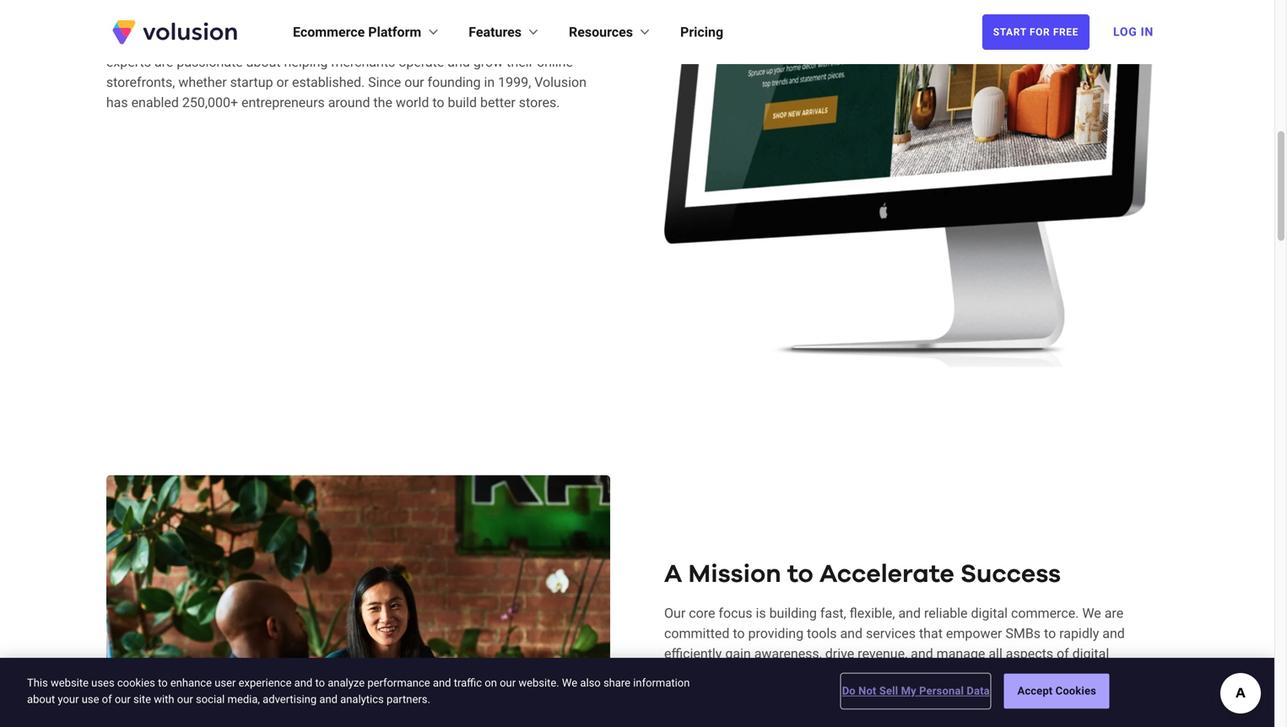 Task type: vqa. For each thing, say whether or not it's contained in the screenshot.
the 'about' inside THE THIS WEBSITE USES COOKIES TO ENHANCE USER EXPERIENCE AND TO ANALYZE PERFORMANCE AND TRAFFIC ON OUR WEBSITE. WE ALSO SHARE INFORMATION ABOUT YOUR USE OF OUR SITE WITH OUR SOCIAL MEDIA, ADVERTISING AND ANALYTICS PARTNERS.
yes



Task type: locate. For each thing, give the bounding box(es) containing it.
in
[[1141, 25, 1154, 39]]

user
[[215, 677, 236, 690]]

cookies
[[1056, 685, 1096, 698]]

we left also
[[562, 677, 577, 690]]

0 horizontal spatial digital
[[971, 606, 1008, 622]]

1 horizontal spatial commerce.
[[1011, 606, 1079, 622]]

about
[[246, 54, 281, 70], [27, 693, 55, 706]]

gain
[[725, 646, 751, 662]]

platform
[[368, 24, 421, 40]]

build
[[448, 94, 477, 110]]

0 horizontal spatial are
[[154, 54, 173, 70]]

manage
[[937, 646, 985, 662]]

about down this
[[27, 693, 55, 706]]

focus down the collaborative,
[[1053, 687, 1086, 703]]

the down since
[[373, 94, 392, 110]]

performance
[[367, 677, 430, 690]]

0 vertical spatial our
[[106, 34, 128, 50]]

traffic
[[454, 677, 482, 690]]

we
[[1082, 606, 1101, 622], [735, 666, 754, 682], [562, 677, 577, 690]]

to left build
[[432, 94, 444, 110]]

adaptable,
[[975, 666, 1038, 682]]

our down enhance
[[177, 693, 193, 706]]

website.
[[518, 677, 559, 690]]

achieve
[[758, 666, 803, 682]]

experts up storefronts,
[[106, 54, 151, 70]]

tools
[[807, 626, 837, 642]]

0 vertical spatial the
[[373, 94, 392, 110]]

not
[[858, 685, 876, 698]]

log in
[[1113, 25, 1154, 39]]

fast,
[[820, 606, 846, 622]]

for
[[1030, 26, 1050, 38]]

our inside our core focus is building fast, flexible, and reliable digital commerce. we are committed to providing tools and services that empower smbs to rapidly and efficiently gain awareness, drive revenue, and manage all aspects of digital commerce. we achieve this by cultivating a team of adaptable, collaborative, effective, founder-focused, humble, and transparent experts who focus on solving for the customer.
[[664, 606, 686, 622]]

since
[[368, 74, 401, 90]]

focus left is
[[719, 606, 752, 622]]

0 horizontal spatial about
[[27, 693, 55, 706]]

merchants
[[331, 54, 395, 70]]

1 vertical spatial the
[[731, 707, 750, 723]]

0 horizontal spatial experts
[[106, 54, 151, 70]]

we up founder-
[[735, 666, 754, 682]]

1 vertical spatial focus
[[1053, 687, 1086, 703]]

our
[[106, 34, 128, 50], [664, 606, 686, 622]]

0 horizontal spatial on
[[485, 677, 497, 690]]

commerce. up smbs
[[1011, 606, 1079, 622]]

1 horizontal spatial team
[[926, 666, 956, 682]]

to
[[432, 94, 444, 110], [787, 562, 813, 587], [733, 626, 745, 642], [1044, 626, 1056, 642], [158, 677, 168, 690], [315, 677, 325, 690]]

efficiently
[[664, 646, 722, 662]]

our up world on the left top of page
[[404, 74, 424, 90]]

1 horizontal spatial we
[[735, 666, 754, 682]]

focused,
[[772, 687, 824, 703]]

1 vertical spatial are
[[1105, 606, 1124, 622]]

are up the collaborative,
[[1105, 606, 1124, 622]]

1 vertical spatial our
[[664, 606, 686, 622]]

0 horizontal spatial the
[[373, 94, 392, 110]]

pricing
[[680, 24, 723, 40]]

and up founding
[[448, 54, 470, 70]]

1 vertical spatial digital
[[1072, 646, 1109, 662]]

digital up empower
[[971, 606, 1008, 622]]

1 horizontal spatial about
[[246, 54, 281, 70]]

experience
[[239, 677, 292, 690]]

a mission to accelerate success
[[664, 562, 1061, 587]]

sell
[[879, 685, 898, 698]]

0 vertical spatial are
[[154, 54, 173, 70]]

to right smbs
[[1044, 626, 1056, 642]]

the inside our dedicated team of developers, marketers, designers, and technical support experts are passionate about helping merchants operate and grow their online storefronts, whether startup or established. since our founding in 1999, volusion has enabled 250,000+ entrepreneurs around the world to build better stores.
[[373, 94, 392, 110]]

startup
[[230, 74, 273, 90]]

on right traffic
[[485, 677, 497, 690]]

on down the collaborative,
[[1090, 687, 1105, 703]]

1 horizontal spatial are
[[1105, 606, 1124, 622]]

of down manage
[[960, 666, 972, 682]]

team inside our dedicated team of developers, marketers, designers, and technical support experts are passionate about helping merchants operate and grow their online storefronts, whether startup or established. since our founding in 1999, volusion has enabled 250,000+ entrepreneurs around the world to build better stores.
[[193, 34, 224, 50]]

our left core
[[664, 606, 686, 622]]

digital
[[971, 606, 1008, 622], [1072, 646, 1109, 662]]

experts down adaptable,
[[976, 687, 1021, 703]]

0 vertical spatial experts
[[106, 54, 151, 70]]

and up a
[[911, 646, 933, 662]]

are down dedicated
[[154, 54, 173, 70]]

accept cookies button
[[1004, 674, 1110, 709]]

1 horizontal spatial our
[[664, 606, 686, 622]]

our left dedicated
[[106, 34, 128, 50]]

0 vertical spatial about
[[246, 54, 281, 70]]

technical
[[472, 34, 526, 50]]

social
[[196, 693, 225, 706]]

of right the use on the left of the page
[[102, 693, 112, 706]]

to left analyze
[[315, 677, 325, 690]]

are inside our core focus is building fast, flexible, and reliable digital commerce. we are committed to providing tools and services that empower smbs to rapidly and efficiently gain awareness, drive revenue, and manage all aspects of digital commerce. we achieve this by cultivating a team of adaptable, collaborative, effective, founder-focused, humble, and transparent experts who focus on solving for the customer.
[[1105, 606, 1124, 622]]

about up 'startup'
[[246, 54, 281, 70]]

0 horizontal spatial our
[[106, 34, 128, 50]]

0 vertical spatial focus
[[719, 606, 752, 622]]

for
[[710, 707, 727, 723]]

1 vertical spatial experts
[[976, 687, 1021, 703]]

on
[[485, 677, 497, 690], [1090, 687, 1105, 703]]

founder-
[[722, 687, 772, 703]]

team up personal
[[926, 666, 956, 682]]

ecommerce platform
[[293, 24, 421, 40]]

digital up the collaborative,
[[1072, 646, 1109, 662]]

focus
[[719, 606, 752, 622], [1053, 687, 1086, 703]]

to up gain
[[733, 626, 745, 642]]

and up drive
[[840, 626, 863, 642]]

of inside 'this website uses cookies to enhance user experience and to analyze performance and traffic on our website. we also share information about your use of our site with our social media, advertising and analytics partners.'
[[102, 693, 112, 706]]

1 horizontal spatial experts
[[976, 687, 1021, 703]]

ecommerce platform button
[[293, 22, 442, 42]]

commerce. down efficiently
[[664, 666, 732, 682]]

site
[[133, 693, 151, 706]]

we inside 'this website uses cookies to enhance user experience and to analyze performance and traffic on our website. we also share information about your use of our site with our social media, advertising and analytics partners.'
[[562, 677, 577, 690]]

of up the passionate
[[228, 34, 240, 50]]

team up the passionate
[[193, 34, 224, 50]]

0 horizontal spatial we
[[562, 677, 577, 690]]

1 horizontal spatial on
[[1090, 687, 1105, 703]]

0 vertical spatial team
[[193, 34, 224, 50]]

1 vertical spatial commerce.
[[664, 666, 732, 682]]

0 horizontal spatial team
[[193, 34, 224, 50]]

world
[[396, 94, 429, 110]]

our inside our dedicated team of developers, marketers, designers, and technical support experts are passionate about helping merchants operate and grow their online storefronts, whether startup or established. since our founding in 1999, volusion has enabled 250,000+ entrepreneurs around the world to build better stores.
[[106, 34, 128, 50]]

pricing link
[[680, 22, 723, 42]]

or
[[276, 74, 289, 90]]

we up rapidly
[[1082, 606, 1101, 622]]

1 vertical spatial about
[[27, 693, 55, 706]]

humble,
[[827, 687, 875, 703]]

my
[[901, 685, 916, 698]]

1 horizontal spatial the
[[731, 707, 750, 723]]

stores.
[[519, 94, 560, 110]]

the right for
[[731, 707, 750, 723]]

on inside 'this website uses cookies to enhance user experience and to analyze performance and traffic on our website. we also share information about your use of our site with our social media, advertising and analytics partners.'
[[485, 677, 497, 690]]

commerce.
[[1011, 606, 1079, 622], [664, 666, 732, 682]]

in
[[484, 74, 495, 90]]

designers,
[[382, 34, 443, 50]]

1 vertical spatial team
[[926, 666, 956, 682]]

our inside our dedicated team of developers, marketers, designers, and technical support experts are passionate about helping merchants operate and grow their online storefronts, whether startup or established. since our founding in 1999, volusion has enabled 250,000+ entrepreneurs around the world to build better stores.
[[404, 74, 424, 90]]

analytics
[[340, 693, 384, 706]]

features
[[469, 24, 522, 40]]

and left my
[[878, 687, 900, 703]]

services
[[866, 626, 916, 642]]

and up advertising
[[294, 677, 313, 690]]

and left traffic
[[433, 677, 451, 690]]

are
[[154, 54, 173, 70], [1105, 606, 1124, 622]]

1999,
[[498, 74, 531, 90]]

start for free
[[993, 26, 1079, 38]]

to inside our dedicated team of developers, marketers, designers, and technical support experts are passionate about helping merchants operate and grow their online storefronts, whether startup or established. since our founding in 1999, volusion has enabled 250,000+ entrepreneurs around the world to build better stores.
[[432, 94, 444, 110]]



Task type: describe. For each thing, give the bounding box(es) containing it.
on inside our core focus is building fast, flexible, and reliable digital commerce. we are committed to providing tools and services that empower smbs to rapidly and efficiently gain awareness, drive revenue, and manage all aspects of digital commerce. we achieve this by cultivating a team of adaptable, collaborative, effective, founder-focused, humble, and transparent experts who focus on solving for the customer.
[[1090, 687, 1105, 703]]

rapidly
[[1059, 626, 1099, 642]]

accelerate
[[820, 562, 954, 587]]

resources button
[[569, 22, 653, 42]]

features button
[[469, 22, 542, 42]]

uses
[[91, 677, 114, 690]]

analyze
[[328, 677, 365, 690]]

0 horizontal spatial focus
[[719, 606, 752, 622]]

empower
[[946, 626, 1002, 642]]

personal
[[919, 685, 964, 698]]

by
[[832, 666, 846, 682]]

our core focus is building fast, flexible, and reliable digital commerce. we are committed to providing tools and services that empower smbs to rapidly and efficiently gain awareness, drive revenue, and manage all aspects of digital commerce. we achieve this by cultivating a team of adaptable, collaborative, effective, founder-focused, humble, and transparent experts who focus on solving for the customer.
[[664, 606, 1125, 723]]

marketers,
[[315, 34, 378, 50]]

whether
[[178, 74, 227, 90]]

collaborative,
[[1041, 666, 1121, 682]]

that
[[919, 626, 943, 642]]

customer.
[[753, 707, 813, 723]]

cookies
[[117, 677, 155, 690]]

support
[[530, 34, 576, 50]]

your
[[58, 693, 79, 706]]

has
[[106, 94, 128, 110]]

our left site
[[115, 693, 131, 706]]

free
[[1053, 26, 1079, 38]]

0 vertical spatial digital
[[971, 606, 1008, 622]]

to up 'with'
[[158, 677, 168, 690]]

of inside our dedicated team of developers, marketers, designers, and technical support experts are passionate about helping merchants operate and grow their online storefronts, whether startup or established. since our founding in 1999, volusion has enabled 250,000+ entrepreneurs around the world to build better stores.
[[228, 34, 240, 50]]

storefronts,
[[106, 74, 175, 90]]

1 horizontal spatial focus
[[1053, 687, 1086, 703]]

experts inside our core focus is building fast, flexible, and reliable digital commerce. we are committed to providing tools and services that empower smbs to rapidly and efficiently gain awareness, drive revenue, and manage all aspects of digital commerce. we achieve this by cultivating a team of adaptable, collaborative, effective, founder-focused, humble, and transparent experts who focus on solving for the customer.
[[976, 687, 1021, 703]]

dedicated
[[131, 34, 190, 50]]

is
[[756, 606, 766, 622]]

resources
[[569, 24, 633, 40]]

and left features
[[446, 34, 469, 50]]

team inside our core focus is building fast, flexible, and reliable digital commerce. we are committed to providing tools and services that empower smbs to rapidly and efficiently gain awareness, drive revenue, and manage all aspects of digital commerce. we achieve this by cultivating a team of adaptable, collaborative, effective, founder-focused, humble, and transparent experts who focus on solving for the customer.
[[926, 666, 956, 682]]

better
[[480, 94, 516, 110]]

who
[[1024, 687, 1049, 703]]

aspects
[[1006, 646, 1053, 662]]

core
[[689, 606, 715, 622]]

advertising
[[263, 693, 317, 706]]

this
[[807, 666, 829, 682]]

transparent
[[904, 687, 972, 703]]

do not sell my personal data button
[[842, 675, 990, 708]]

website
[[51, 677, 89, 690]]

committed
[[664, 626, 730, 642]]

online
[[537, 54, 573, 70]]

around
[[328, 94, 370, 110]]

a
[[915, 666, 922, 682]]

1 horizontal spatial digital
[[1072, 646, 1109, 662]]

accept cookies
[[1017, 685, 1096, 698]]

awareness,
[[754, 646, 822, 662]]

providing
[[748, 626, 804, 642]]

media,
[[228, 693, 260, 706]]

of down rapidly
[[1057, 646, 1069, 662]]

log
[[1113, 25, 1137, 39]]

log in link
[[1103, 14, 1164, 51]]

250,000+
[[182, 94, 238, 110]]

2 horizontal spatial we
[[1082, 606, 1101, 622]]

our for our dedicated team of developers, marketers, designers, and technical support experts are passionate about helping merchants operate and grow their online storefronts, whether startup or established. since our founding in 1999, volusion has enabled 250,000+ entrepreneurs around the world to build better stores.
[[106, 34, 128, 50]]

to up the building
[[787, 562, 813, 587]]

the inside our core focus is building fast, flexible, and reliable digital commerce. we are committed to providing tools and services that empower smbs to rapidly and efficiently gain awareness, drive revenue, and manage all aspects of digital commerce. we achieve this by cultivating a team of adaptable, collaborative, effective, founder-focused, humble, and transparent experts who focus on solving for the customer.
[[731, 707, 750, 723]]

founding
[[428, 74, 481, 90]]

0 horizontal spatial commerce.
[[664, 666, 732, 682]]

ecommerce
[[293, 24, 365, 40]]

building
[[769, 606, 817, 622]]

and right rapidly
[[1103, 626, 1125, 642]]

share
[[603, 677, 631, 690]]

entrepreneurs
[[241, 94, 325, 110]]

about inside 'this website uses cookies to enhance user experience and to analyze performance and traffic on our website. we also share information about your use of our site with our social media, advertising and analytics partners.'
[[27, 693, 55, 706]]

partners.
[[387, 693, 430, 706]]

solving
[[664, 707, 707, 723]]

mission
[[688, 562, 781, 587]]

flexible,
[[850, 606, 895, 622]]

success
[[961, 562, 1061, 587]]

data
[[967, 685, 990, 698]]

revenue,
[[858, 646, 908, 662]]

and down analyze
[[319, 693, 338, 706]]

volusion
[[534, 74, 587, 90]]

information
[[633, 677, 690, 690]]

are inside our dedicated team of developers, marketers, designers, and technical support experts are passionate about helping merchants operate and grow their online storefronts, whether startup or established. since our founding in 1999, volusion has enabled 250,000+ entrepreneurs around the world to build better stores.
[[154, 54, 173, 70]]

passionate
[[177, 54, 243, 70]]

cultivating
[[850, 666, 911, 682]]

operate
[[399, 54, 444, 70]]

drive
[[825, 646, 854, 662]]

enhance
[[170, 677, 212, 690]]

a
[[664, 562, 682, 587]]

our left the website.
[[500, 677, 516, 690]]

and up services
[[898, 606, 921, 622]]

privacy alert dialog
[[0, 658, 1274, 728]]

all
[[989, 646, 1003, 662]]

0 vertical spatial commerce.
[[1011, 606, 1079, 622]]

start
[[993, 26, 1027, 38]]

smbs
[[1006, 626, 1041, 642]]

grow
[[473, 54, 503, 70]]

experts inside our dedicated team of developers, marketers, designers, and technical support experts are passionate about helping merchants operate and grow their online storefronts, whether startup or established. since our founding in 1999, volusion has enabled 250,000+ entrepreneurs around the world to build better stores.
[[106, 54, 151, 70]]

about inside our dedicated team of developers, marketers, designers, and technical support experts are passionate about helping merchants operate and grow their online storefronts, whether startup or established. since our founding in 1999, volusion has enabled 250,000+ entrepreneurs around the world to build better stores.
[[246, 54, 281, 70]]

reliable
[[924, 606, 968, 622]]

effective,
[[664, 687, 719, 703]]

our for our core focus is building fast, flexible, and reliable digital commerce. we are committed to providing tools and services that empower smbs to rapidly and efficiently gain awareness, drive revenue, and manage all aspects of digital commerce. we achieve this by cultivating a team of adaptable, collaborative, effective, founder-focused, humble, and transparent experts who focus on solving for the customer.
[[664, 606, 686, 622]]

use
[[82, 693, 99, 706]]

their
[[507, 54, 533, 70]]

accept
[[1017, 685, 1053, 698]]



